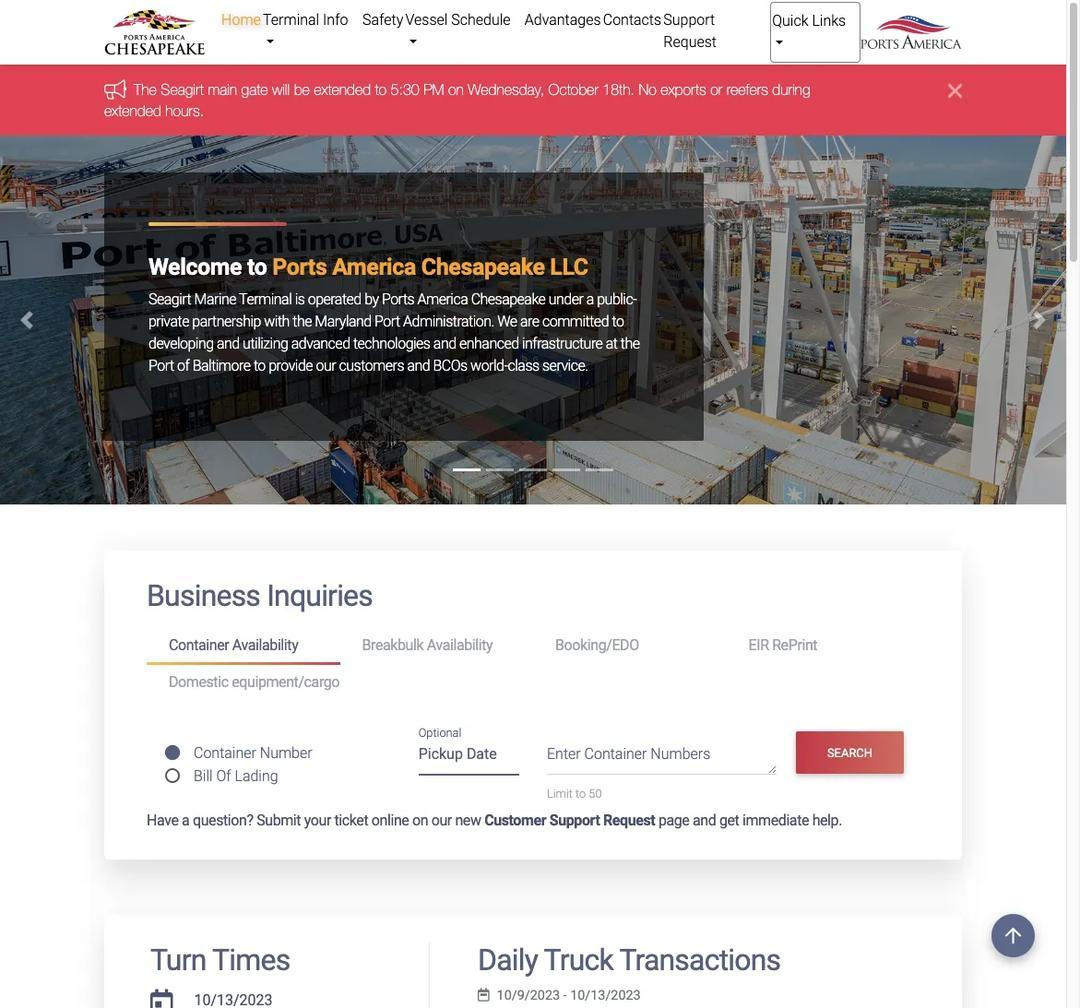 Task type: describe. For each thing, give the bounding box(es) containing it.
and down administration.
[[434, 335, 456, 352]]

home
[[222, 11, 261, 29]]

and down partnership
[[217, 335, 240, 352]]

domestic equipment/cargo link
[[147, 666, 920, 700]]

search
[[828, 746, 873, 760]]

gate
[[241, 82, 268, 98]]

wednesday,
[[468, 82, 545, 98]]

home link
[[221, 2, 262, 39]]

of
[[216, 768, 231, 786]]

have a question? submit your ticket online on our new customer support request page and get immediate help.
[[147, 812, 843, 830]]

turn
[[150, 943, 206, 978]]

vessel schedule link
[[405, 2, 524, 61]]

inquiries
[[267, 579, 373, 614]]

contacts
[[603, 11, 662, 29]]

during
[[773, 82, 811, 98]]

search button
[[796, 732, 905, 775]]

a inside seagirt marine terminal is operated by ports america chesapeake under a public- private partnership with the maryland port administration.                         we are committed to developing and utilizing advanced technologies and enhanced infrastructure at the port of baltimore to provide                         our customers and bcos world-class service.
[[587, 290, 594, 308]]

marine
[[194, 290, 236, 308]]

bullhorn image
[[104, 79, 134, 99]]

breakbulk availability link
[[340, 629, 533, 663]]

advantages contacts support request
[[525, 11, 717, 51]]

bill
[[194, 768, 213, 786]]

infrastructure
[[522, 335, 603, 352]]

technologies
[[353, 335, 430, 352]]

partnership
[[192, 313, 261, 330]]

llc
[[550, 254, 589, 280]]

new
[[455, 812, 481, 830]]

utilizing
[[243, 335, 288, 352]]

will
[[272, 82, 290, 98]]

question?
[[193, 812, 253, 830]]

to left 50
[[576, 787, 586, 801]]

to down public-
[[612, 313, 624, 330]]

the seagirt main gate will be extended to 5:30 pm on wednesday, october 18th.  no exports or reefers during extended hours.
[[104, 82, 811, 119]]

availability for breakbulk availability
[[427, 637, 493, 654]]

advantages
[[525, 11, 601, 29]]

and left bcos in the left top of the page
[[407, 357, 430, 374]]

to up with
[[247, 254, 267, 280]]

we
[[498, 313, 517, 330]]

10/9/2023 - 10/13/2023
[[497, 988, 641, 1004]]

times
[[212, 943, 290, 978]]

home terminal info
[[222, 11, 348, 29]]

-
[[563, 988, 567, 1004]]

welcome to ports america chesapeake llc
[[149, 254, 589, 280]]

quick links
[[773, 12, 846, 30]]

america inside seagirt marine terminal is operated by ports america chesapeake under a public- private partnership with the maryland port administration.                         we are committed to developing and utilizing advanced technologies and enhanced infrastructure at the port of baltimore to provide                         our customers and bcos world-class service.
[[418, 290, 468, 308]]

eir reprint link
[[727, 629, 920, 663]]

booking/edo link
[[533, 629, 727, 663]]

0 vertical spatial terminal
[[263, 11, 319, 29]]

0 horizontal spatial port
[[149, 357, 174, 374]]

10/13/2023
[[570, 988, 641, 1004]]

contacts link
[[602, 2, 663, 39]]

page
[[659, 812, 690, 830]]

vessel
[[406, 11, 448, 29]]

our inside main content
[[432, 812, 452, 830]]

on inside the seagirt main gate will be extended to 5:30 pm on wednesday, october 18th.  no exports or reefers during extended hours.
[[448, 82, 464, 98]]

no
[[639, 82, 657, 98]]

schedule
[[451, 11, 511, 29]]

quick
[[773, 12, 809, 30]]

breakbulk availability
[[362, 637, 493, 654]]

to inside the seagirt main gate will be extended to 5:30 pm on wednesday, october 18th.  no exports or reefers during extended hours.
[[375, 82, 387, 98]]

booking/edo
[[556, 637, 639, 654]]

container availability
[[169, 637, 298, 654]]

domestic equipment/cargo
[[169, 673, 340, 691]]

customer
[[485, 812, 546, 830]]

operated
[[308, 290, 361, 308]]

developing
[[149, 335, 214, 352]]

enhanced
[[460, 335, 519, 352]]

safety
[[363, 11, 404, 29]]

on inside main content
[[412, 812, 428, 830]]

0 vertical spatial chesapeake
[[422, 254, 545, 280]]

info
[[323, 11, 348, 29]]

the
[[134, 82, 157, 98]]

customers
[[339, 357, 404, 374]]

0 horizontal spatial extended
[[104, 102, 161, 119]]

container availability link
[[147, 629, 340, 666]]

transactions
[[620, 943, 781, 978]]

1 vertical spatial the
[[621, 335, 640, 352]]

have
[[147, 812, 179, 830]]

committed
[[543, 313, 609, 330]]

calendar week image
[[478, 989, 490, 1002]]

online
[[372, 812, 409, 830]]

optional
[[419, 726, 462, 740]]

the seagirt main gate will be extended to 5:30 pm on wednesday, october 18th.  no exports or reefers during extended hours. alert
[[0, 65, 1067, 136]]

the seagirt main gate will be extended to 5:30 pm on wednesday, october 18th.  no exports or reefers during extended hours. link
[[104, 82, 811, 119]]

equipment/cargo
[[232, 673, 340, 691]]

quick links link
[[771, 2, 861, 63]]

domestic
[[169, 673, 229, 691]]

5:30
[[391, 82, 420, 98]]

main content containing business inquiries
[[90, 551, 976, 1009]]

calendar day image
[[150, 990, 173, 1009]]

request inside main content
[[604, 812, 656, 830]]



Task type: locate. For each thing, give the bounding box(es) containing it.
container inside "container number bill of lading"
[[194, 745, 256, 763]]

breakbulk
[[362, 637, 424, 654]]

our inside seagirt marine terminal is operated by ports america chesapeake under a public- private partnership with the maryland port administration.                         we are committed to developing and utilizing advanced technologies and enhanced infrastructure at the port of baltimore to provide                         our customers and bcos world-class service.
[[316, 357, 336, 374]]

a right have on the bottom left
[[182, 812, 190, 830]]

50
[[589, 787, 602, 801]]

10/9/2023
[[497, 988, 560, 1004]]

truck
[[544, 943, 614, 978]]

enter
[[547, 746, 581, 763]]

ports inside seagirt marine terminal is operated by ports america chesapeake under a public- private partnership with the maryland port administration.                         we are committed to developing and utilizing advanced technologies and enhanced infrastructure at the port of baltimore to provide                         our customers and bcos world-class service.
[[382, 290, 414, 308]]

and
[[217, 335, 240, 352], [434, 335, 456, 352], [407, 357, 430, 374], [693, 812, 716, 830]]

support right contacts
[[664, 11, 715, 29]]

request up 'exports'
[[664, 33, 717, 51]]

1 horizontal spatial extended
[[314, 82, 371, 98]]

turn times
[[150, 943, 290, 978]]

support down limit to 50
[[550, 812, 600, 830]]

reprint
[[773, 637, 818, 654]]

welcome
[[149, 254, 242, 280]]

0 horizontal spatial request
[[604, 812, 656, 830]]

container up 50
[[585, 746, 647, 763]]

numbers
[[651, 746, 711, 763]]

1 horizontal spatial on
[[448, 82, 464, 98]]

our
[[316, 357, 336, 374], [432, 812, 452, 830]]

0 vertical spatial seagirt
[[161, 82, 204, 98]]

availability
[[232, 637, 298, 654], [427, 637, 493, 654]]

container up of
[[194, 745, 256, 763]]

chesapeake inside seagirt marine terminal is operated by ports america chesapeake under a public- private partnership with the maryland port administration.                         we are committed to developing and utilizing advanced technologies and enhanced infrastructure at the port of baltimore to provide                         our customers and bcos world-class service.
[[471, 290, 546, 308]]

1 horizontal spatial ports
[[382, 290, 414, 308]]

terminal left info
[[263, 11, 319, 29]]

under
[[549, 290, 584, 308]]

extended down the at the top
[[104, 102, 161, 119]]

america up by
[[332, 254, 416, 280]]

pm
[[424, 82, 444, 98]]

limit to 50
[[547, 787, 602, 801]]

0 horizontal spatial on
[[412, 812, 428, 830]]

class
[[508, 357, 539, 374]]

ports america chesapeake image
[[0, 136, 1067, 598]]

container up domestic
[[169, 637, 229, 654]]

on right pm
[[448, 82, 464, 98]]

ticket
[[335, 812, 368, 830]]

ports
[[272, 254, 327, 280], [382, 290, 414, 308]]

a right under
[[587, 290, 594, 308]]

service.
[[543, 357, 588, 374]]

our left new
[[432, 812, 452, 830]]

a inside main content
[[182, 812, 190, 830]]

hours.
[[165, 102, 204, 119]]

1 horizontal spatial availability
[[427, 637, 493, 654]]

your
[[304, 812, 331, 830]]

container for container availability
[[169, 637, 229, 654]]

the right "at"
[[621, 335, 640, 352]]

0 vertical spatial on
[[448, 82, 464, 98]]

0 vertical spatial the
[[293, 313, 312, 330]]

immediate
[[743, 812, 809, 830]]

help.
[[813, 812, 843, 830]]

1 horizontal spatial america
[[418, 290, 468, 308]]

0 vertical spatial a
[[587, 290, 594, 308]]

1 vertical spatial support
[[550, 812, 600, 830]]

get
[[720, 812, 740, 830]]

1 horizontal spatial our
[[432, 812, 452, 830]]

seagirt inside the seagirt main gate will be extended to 5:30 pm on wednesday, october 18th.  no exports or reefers during extended hours.
[[161, 82, 204, 98]]

seagirt up hours.
[[161, 82, 204, 98]]

support
[[664, 11, 715, 29], [550, 812, 600, 830]]

is
[[295, 290, 305, 308]]

by
[[365, 290, 379, 308]]

customer support request link
[[485, 812, 656, 830]]

seagirt inside seagirt marine terminal is operated by ports america chesapeake under a public- private partnership with the maryland port administration.                         we are committed to developing and utilizing advanced technologies and enhanced infrastructure at the port of baltimore to provide                         our customers and bcos world-class service.
[[149, 290, 191, 308]]

0 horizontal spatial our
[[316, 357, 336, 374]]

0 vertical spatial ports
[[272, 254, 327, 280]]

lading
[[235, 768, 278, 786]]

baltimore
[[193, 357, 251, 374]]

at
[[606, 335, 618, 352]]

request inside advantages contacts support request
[[664, 33, 717, 51]]

extended right be
[[314, 82, 371, 98]]

close image
[[949, 80, 962, 102]]

private
[[149, 313, 189, 330]]

container for container number bill of lading
[[194, 745, 256, 763]]

administration.
[[403, 313, 494, 330]]

0 horizontal spatial ports
[[272, 254, 327, 280]]

1 vertical spatial chesapeake
[[471, 290, 546, 308]]

business
[[147, 579, 260, 614]]

None text field
[[187, 986, 280, 1009]]

business inquiries
[[147, 579, 373, 614]]

advanced
[[291, 335, 350, 352]]

1 vertical spatial our
[[432, 812, 452, 830]]

limit
[[547, 787, 573, 801]]

submit
[[257, 812, 301, 830]]

1 vertical spatial ports
[[382, 290, 414, 308]]

safety link
[[362, 2, 405, 39]]

1 vertical spatial extended
[[104, 102, 161, 119]]

to left the "5:30"
[[375, 82, 387, 98]]

seagirt
[[161, 82, 204, 98], [149, 290, 191, 308]]

seagirt marine terminal is operated by ports america chesapeake under a public- private partnership with the maryland port administration.                         we are committed to developing and utilizing advanced technologies and enhanced infrastructure at the port of baltimore to provide                         our customers and bcos world-class service.
[[149, 290, 640, 374]]

seagirt up "private"
[[149, 290, 191, 308]]

1 horizontal spatial the
[[621, 335, 640, 352]]

port up technologies
[[375, 313, 400, 330]]

advantages link
[[524, 2, 602, 39]]

0 horizontal spatial the
[[293, 313, 312, 330]]

0 horizontal spatial america
[[332, 254, 416, 280]]

0 horizontal spatial support
[[550, 812, 600, 830]]

2 availability from the left
[[427, 637, 493, 654]]

0 vertical spatial support
[[664, 11, 715, 29]]

number
[[260, 745, 312, 763]]

support inside advantages contacts support request
[[664, 11, 715, 29]]

port left of
[[149, 357, 174, 374]]

terminal up with
[[239, 290, 292, 308]]

1 vertical spatial a
[[182, 812, 190, 830]]

and inside main content
[[693, 812, 716, 830]]

1 vertical spatial terminal
[[239, 290, 292, 308]]

0 horizontal spatial a
[[182, 812, 190, 830]]

provide
[[269, 357, 313, 374]]

terminal
[[263, 11, 319, 29], [239, 290, 292, 308]]

1 availability from the left
[[232, 637, 298, 654]]

terminal inside seagirt marine terminal is operated by ports america chesapeake under a public- private partnership with the maryland port administration.                         we are committed to developing and utilizing advanced technologies and enhanced infrastructure at the port of baltimore to provide                         our customers and bcos world-class service.
[[239, 290, 292, 308]]

1 horizontal spatial support
[[664, 11, 715, 29]]

and left get
[[693, 812, 716, 830]]

1 vertical spatial seagirt
[[149, 290, 191, 308]]

request left page
[[604, 812, 656, 830]]

enter container numbers
[[547, 746, 711, 763]]

our down advanced
[[316, 357, 336, 374]]

1 horizontal spatial port
[[375, 313, 400, 330]]

Optional text field
[[419, 739, 520, 776]]

america up administration.
[[418, 290, 468, 308]]

terminal info link
[[262, 2, 362, 61]]

0 vertical spatial request
[[664, 33, 717, 51]]

reefers
[[727, 82, 769, 98]]

1 horizontal spatial a
[[587, 290, 594, 308]]

0 vertical spatial america
[[332, 254, 416, 280]]

bcos
[[433, 357, 468, 374]]

main content
[[90, 551, 976, 1009]]

ports right by
[[382, 290, 414, 308]]

0 vertical spatial our
[[316, 357, 336, 374]]

october
[[549, 82, 599, 98]]

0 vertical spatial port
[[375, 313, 400, 330]]

container number bill of lading
[[194, 745, 312, 786]]

safety vessel schedule
[[363, 11, 511, 29]]

the down is
[[293, 313, 312, 330]]

daily
[[478, 943, 538, 978]]

be
[[294, 82, 310, 98]]

1 vertical spatial request
[[604, 812, 656, 830]]

1 vertical spatial port
[[149, 357, 174, 374]]

maryland
[[315, 313, 372, 330]]

world-
[[471, 357, 508, 374]]

1 horizontal spatial request
[[664, 33, 717, 51]]

availability up domestic equipment/cargo
[[232, 637, 298, 654]]

public-
[[597, 290, 637, 308]]

availability right breakbulk
[[427, 637, 493, 654]]

on right the online
[[412, 812, 428, 830]]

to down the utilizing
[[254, 357, 266, 374]]

daily truck transactions
[[478, 943, 781, 978]]

are
[[520, 313, 539, 330]]

extended
[[314, 82, 371, 98], [104, 102, 161, 119]]

eir
[[749, 637, 769, 654]]

18th.
[[603, 82, 635, 98]]

go to top image
[[992, 914, 1035, 958]]

1 vertical spatial on
[[412, 812, 428, 830]]

availability for container availability
[[232, 637, 298, 654]]

with
[[264, 313, 290, 330]]

0 horizontal spatial availability
[[232, 637, 298, 654]]

ports up is
[[272, 254, 327, 280]]

or
[[711, 82, 723, 98]]

1 vertical spatial america
[[418, 290, 468, 308]]

0 vertical spatial extended
[[314, 82, 371, 98]]

Enter Container Numbers text field
[[547, 744, 777, 775]]



Task type: vqa. For each thing, say whether or not it's contained in the screenshot.
'Breakbulk Availability' link
yes



